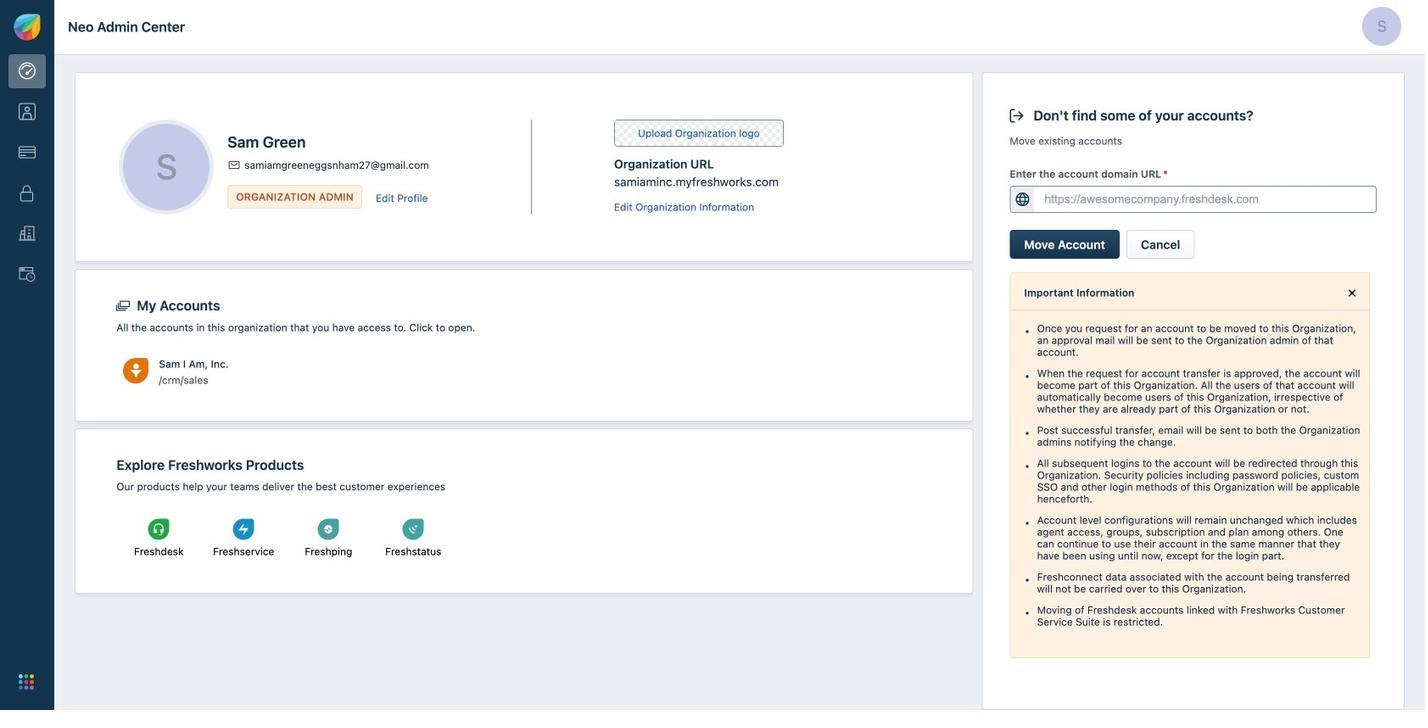 Task type: locate. For each thing, give the bounding box(es) containing it.
freshping image
[[318, 519, 339, 540]]

profile picture image
[[1362, 7, 1401, 46], [123, 124, 210, 210]]

freshworks icon image
[[14, 14, 41, 41]]

main content
[[75, 55, 1405, 710]]

audit logs image
[[19, 266, 36, 283]]

organization image
[[19, 225, 36, 242]]

1 horizontal spatial profile picture image
[[1362, 7, 1401, 46]]

my subscriptions image
[[19, 144, 36, 161]]

1 vertical spatial profile picture image
[[123, 124, 210, 210]]



Task type: describe. For each thing, give the bounding box(es) containing it.
freshdesk image
[[148, 519, 169, 540]]

users image
[[19, 103, 36, 120]]

freshstatus image
[[403, 519, 424, 540]]

security image
[[19, 185, 36, 202]]

neo admin center image
[[19, 63, 36, 79]]

0 horizontal spatial profile picture image
[[123, 124, 210, 210]]

freshworks crm image
[[123, 358, 149, 384]]

freshservice image
[[233, 519, 254, 540]]

https://awesomecompany.freshdesk.com text field
[[1034, 186, 1376, 212]]

0 vertical spatial profile picture image
[[1362, 7, 1401, 46]]

freshworks switcher image
[[19, 674, 34, 690]]



